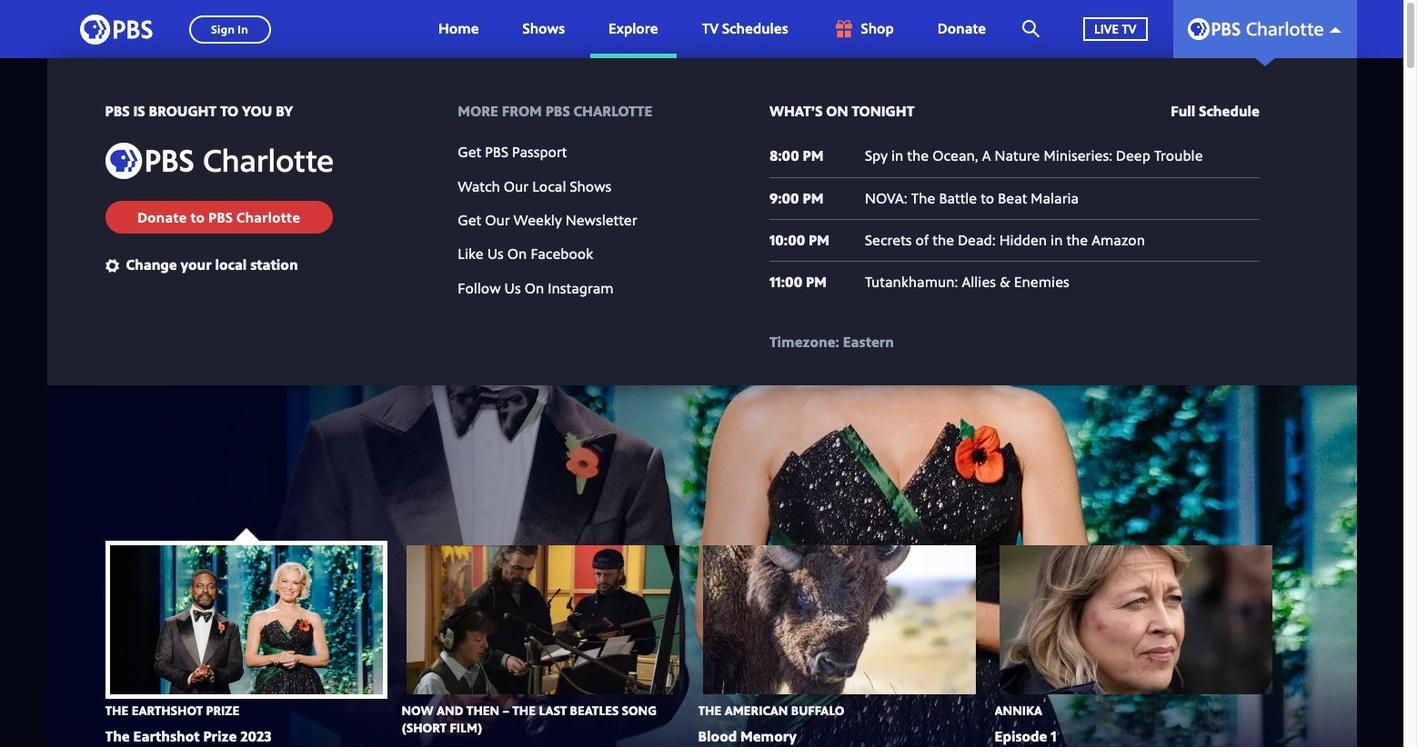 Task type: locate. For each thing, give the bounding box(es) containing it.
pm right 9:00
[[803, 188, 824, 208]]

the earthshot prize 2023 link down the earthshot prize link
[[105, 727, 272, 747]]

0 vertical spatial the earthshot prize 2023 link
[[105, 231, 469, 268]]

us right the follow
[[505, 278, 521, 298]]

donate for donate
[[938, 18, 986, 39]]

donate link
[[920, 0, 1004, 58]]

0 horizontal spatial us
[[487, 244, 504, 264]]

charlotte down explore link on the left of the page
[[574, 101, 653, 121]]

2 horizontal spatial shows
[[570, 176, 612, 196]]

1 vertical spatial 2023
[[240, 727, 272, 747]]

the inside the 'celebrate the recipients of the earthshot prize – prince william's environmental award.'
[[282, 283, 306, 303]]

the
[[907, 146, 929, 166], [933, 230, 955, 250], [1067, 230, 1088, 250], [172, 283, 194, 303]]

on up follow us on instagram link
[[507, 244, 527, 264]]

1 vertical spatial our
[[485, 210, 510, 230]]

the earthshot prize link
[[105, 702, 240, 720]]

spy in the ocean, a nature miniseries: deep trouble
[[865, 146, 1203, 166]]

1 horizontal spatial charlotte
[[574, 101, 653, 121]]

change your local station button
[[105, 255, 298, 275]]

0 horizontal spatial donate
[[137, 208, 187, 228]]

passport
[[512, 142, 567, 162]]

allies
[[962, 272, 996, 292]]

what's
[[770, 101, 823, 121]]

– right 'then' on the left bottom of the page
[[503, 702, 509, 720]]

0 vertical spatial –
[[411, 283, 419, 303]]

our left local
[[504, 176, 529, 196]]

0 vertical spatial shows
[[523, 18, 565, 39]]

1 horizontal spatial tv
[[1122, 20, 1137, 37]]

0 vertical spatial get
[[458, 142, 481, 162]]

get up watch
[[458, 142, 481, 162]]

on
[[826, 101, 848, 121]]

instagram
[[548, 278, 614, 298]]

eastern
[[843, 332, 894, 352]]

get
[[458, 142, 481, 162], [458, 210, 481, 230]]

&
[[1000, 272, 1011, 292]]

memory
[[741, 727, 797, 747]]

2 get from the top
[[458, 210, 481, 230]]

watch
[[458, 176, 500, 196]]

in right spy
[[892, 146, 904, 166]]

0 vertical spatial 2023
[[359, 231, 417, 268]]

1 the earthshot prize 2023 link from the top
[[105, 231, 469, 268]]

of up award.
[[265, 283, 278, 303]]

video thumbnail: the earthshot prize the earthshot prize 2023 image
[[110, 546, 383, 695]]

tv
[[702, 18, 719, 39], [1122, 20, 1137, 37]]

shows up newsletter
[[570, 176, 612, 196]]

the
[[911, 188, 936, 208], [105, 231, 152, 268], [282, 283, 306, 303], [105, 702, 129, 720], [512, 702, 536, 720], [698, 702, 722, 720], [105, 727, 130, 747]]

1 vertical spatial get
[[458, 210, 481, 230]]

tv left schedules
[[702, 18, 719, 39]]

get up like
[[458, 210, 481, 230]]

1 vertical spatial of
[[265, 283, 278, 303]]

more from pbs charlotte
[[458, 101, 653, 121]]

us
[[487, 244, 504, 264], [505, 278, 521, 298]]

(short
[[402, 719, 447, 737]]

1 vertical spatial in
[[1051, 230, 1063, 250]]

nova: the battle to beat malaria
[[865, 188, 1079, 208]]

pbs charlotte image
[[1188, 18, 1323, 40], [105, 143, 333, 180]]

10:00 pm
[[770, 230, 830, 250]]

– inside now and then – the last beatles song (short film)
[[503, 702, 509, 720]]

home
[[438, 18, 479, 39]]

10:00
[[770, 230, 805, 250]]

1 horizontal spatial in
[[1051, 230, 1063, 250]]

8:00 pm
[[770, 146, 824, 166]]

– left 'prince'
[[411, 283, 419, 303]]

donate
[[938, 18, 986, 39], [137, 208, 187, 228]]

schedules
[[722, 18, 788, 39]]

1 horizontal spatial shows
[[523, 18, 565, 39]]

pm
[[803, 146, 824, 166], [803, 188, 824, 208], [809, 230, 830, 250], [806, 272, 827, 292]]

1 vertical spatial us
[[505, 278, 521, 298]]

donate up the change
[[137, 208, 187, 228]]

william's
[[105, 305, 164, 325]]

0 vertical spatial of
[[916, 230, 929, 250]]

search image
[[1023, 20, 1040, 37]]

pm right 10:00
[[809, 230, 830, 250]]

you
[[242, 101, 272, 121]]

from
[[502, 101, 542, 121]]

us right like
[[487, 244, 504, 264]]

prize inside the 'celebrate the recipients of the earthshot prize – prince william's environmental award.'
[[376, 283, 408, 303]]

the earthshot prize 2023 link up the 'celebrate the recipients of the earthshot prize – prince william's environmental award.'
[[105, 231, 469, 268]]

in
[[892, 146, 904, 166], [1051, 230, 1063, 250]]

pbs up change your local station
[[208, 208, 233, 228]]

in right 'hidden'
[[1051, 230, 1063, 250]]

timezone:
[[770, 332, 840, 352]]

prize
[[289, 231, 352, 268], [376, 283, 408, 303], [206, 702, 240, 720], [203, 727, 237, 747]]

our down watch
[[485, 210, 510, 230]]

0 horizontal spatial 2023
[[240, 727, 272, 747]]

the inside now and then – the last beatles song (short film)
[[512, 702, 536, 720]]

to up your
[[190, 208, 205, 228]]

1 horizontal spatial of
[[916, 230, 929, 250]]

of right secrets
[[916, 230, 929, 250]]

explore link
[[591, 0, 677, 58]]

to left you
[[220, 101, 239, 121]]

1 horizontal spatial –
[[503, 702, 509, 720]]

0 vertical spatial donate
[[938, 18, 986, 39]]

0 horizontal spatial charlotte
[[236, 208, 300, 228]]

1 vertical spatial the earthshot prize 2023 link
[[105, 727, 272, 747]]

pm right 8:00
[[803, 146, 824, 166]]

0 horizontal spatial –
[[411, 283, 419, 303]]

of
[[916, 230, 929, 250], [265, 283, 278, 303]]

annika link
[[995, 702, 1043, 720]]

1 vertical spatial shows
[[178, 99, 230, 119]]

0 horizontal spatial of
[[265, 283, 278, 303]]

is
[[133, 101, 145, 121]]

1 horizontal spatial donate
[[938, 18, 986, 39]]

earthshot
[[158, 231, 283, 268], [310, 283, 372, 303], [132, 702, 203, 720], [133, 727, 200, 747]]

our
[[504, 176, 529, 196], [485, 210, 510, 230]]

1 vertical spatial on
[[525, 278, 544, 298]]

get for get our weekly newsletter
[[458, 210, 481, 230]]

11:00
[[770, 272, 803, 292]]

0 vertical spatial on
[[507, 244, 527, 264]]

follow us on instagram
[[458, 278, 614, 298]]

our for get
[[485, 210, 510, 230]]

to left beat
[[981, 188, 995, 208]]

get pbs passport
[[458, 142, 567, 162]]

nova:
[[865, 188, 908, 208]]

0 horizontal spatial to
[[190, 208, 205, 228]]

charlotte
[[574, 101, 653, 121], [236, 208, 300, 228]]

enemies
[[1014, 272, 1070, 292]]

tv inside 'link'
[[1122, 20, 1137, 37]]

11:00 pm
[[770, 272, 827, 292]]

9:00 pm
[[770, 188, 824, 208]]

1 horizontal spatial pbs charlotte image
[[1188, 18, 1323, 40]]

0 horizontal spatial tv
[[702, 18, 719, 39]]

pbs is brought to you by
[[105, 101, 293, 121]]

home link
[[420, 0, 497, 58]]

1 horizontal spatial to
[[220, 101, 239, 121]]

shows link
[[505, 0, 583, 58]]

pbs
[[105, 101, 130, 121], [546, 101, 570, 121], [485, 142, 509, 162], [208, 208, 233, 228]]

0 vertical spatial our
[[504, 176, 529, 196]]

charlotte up the earthshot prize 2023 at the left top of the page
[[236, 208, 300, 228]]

us for follow
[[505, 278, 521, 298]]

2 horizontal spatial to
[[981, 188, 995, 208]]

1
[[1051, 727, 1057, 747]]

0 vertical spatial charlotte
[[574, 101, 653, 121]]

2 the earthshot prize 2023 link from the top
[[105, 727, 272, 747]]

pbs up watch
[[485, 142, 509, 162]]

tv right live
[[1122, 20, 1137, 37]]

pbs charlotte image up schedule
[[1188, 18, 1323, 40]]

deep
[[1116, 146, 1151, 166]]

on down the "like us on facebook" link
[[525, 278, 544, 298]]

0 vertical spatial us
[[487, 244, 504, 264]]

1 horizontal spatial 2023
[[359, 231, 417, 268]]

donate left search image
[[938, 18, 986, 39]]

0 vertical spatial in
[[892, 146, 904, 166]]

pbs charlotte image down pbs is brought to you by
[[105, 143, 333, 180]]

shows inside "link"
[[523, 18, 565, 39]]

to
[[220, 101, 239, 121], [981, 188, 995, 208], [190, 208, 205, 228]]

change your local station
[[126, 255, 298, 275]]

1 vertical spatial donate
[[137, 208, 187, 228]]

0 horizontal spatial shows
[[178, 99, 230, 119]]

1 vertical spatial –
[[503, 702, 509, 720]]

–
[[411, 283, 419, 303], [503, 702, 509, 720]]

1 vertical spatial pbs charlotte image
[[105, 143, 333, 180]]

pbs right from
[[546, 101, 570, 121]]

1 horizontal spatial us
[[505, 278, 521, 298]]

2023
[[359, 231, 417, 268], [240, 727, 272, 747]]

the down your
[[172, 283, 194, 303]]

tonight
[[852, 101, 915, 121]]

1 get from the top
[[458, 142, 481, 162]]

2023 inside the earthshot prize the earthshot prize 2023
[[240, 727, 272, 747]]

shop link
[[814, 0, 912, 58]]

award.
[[267, 305, 311, 325]]

shows left you
[[178, 99, 230, 119]]

1 vertical spatial charlotte
[[236, 208, 300, 228]]

tutankhamun: allies & enemies
[[865, 272, 1070, 292]]

pm right 11:00
[[806, 272, 827, 292]]

shows up more from pbs charlotte
[[523, 18, 565, 39]]



Task type: vqa. For each thing, say whether or not it's contained in the screenshot.
welcome to my winter wonderland LINK
no



Task type: describe. For each thing, give the bounding box(es) containing it.
trouble
[[1154, 146, 1203, 166]]

a
[[982, 146, 991, 166]]

the american buffalo link
[[698, 702, 845, 720]]

annika
[[995, 702, 1043, 720]]

by
[[276, 101, 293, 121]]

2 vertical spatial shows
[[570, 176, 612, 196]]

celebrate the recipients of the earthshot prize – prince william's environmental award.
[[105, 283, 463, 325]]

tv schedules link
[[684, 0, 807, 58]]

annika episode 1
[[995, 702, 1057, 747]]

now
[[402, 702, 434, 720]]

change
[[126, 255, 177, 275]]

miniseries:
[[1044, 146, 1113, 166]]

follow us on instagram link
[[458, 278, 614, 298]]

tutankhamun:
[[865, 272, 958, 292]]

like
[[458, 244, 484, 264]]

live tv link
[[1065, 0, 1166, 58]]

brought
[[149, 101, 217, 121]]

what's on tonight
[[770, 101, 915, 121]]

live
[[1095, 20, 1119, 37]]

shop
[[861, 18, 894, 39]]

full schedule
[[1171, 101, 1260, 121]]

tv schedules
[[702, 18, 788, 39]]

live tv
[[1095, 20, 1137, 37]]

the earthshot prize 2023
[[105, 231, 417, 268]]

the earthshot prize the earthshot prize 2023
[[105, 702, 272, 747]]

malaria
[[1031, 188, 1079, 208]]

the inside the american buffalo blood memory
[[698, 702, 722, 720]]

our for watch
[[504, 176, 529, 196]]

like us on facebook link
[[458, 244, 593, 264]]

amazon
[[1092, 230, 1145, 250]]

nature
[[995, 146, 1040, 166]]

pm for 9:00 pm
[[803, 188, 824, 208]]

video thumbnail: annika episode 1 image
[[999, 546, 1272, 695]]

0 horizontal spatial pbs charlotte image
[[105, 143, 333, 180]]

more
[[458, 101, 499, 121]]

get for get pbs passport
[[458, 142, 481, 162]]

video thumbnail: now and then – the last beatles song (short film) now and then – the last beatles song (short film) image
[[406, 546, 679, 695]]

weekly
[[514, 210, 562, 230]]

0 horizontal spatial in
[[892, 146, 904, 166]]

now and then – the last beatles song (short film)
[[402, 702, 657, 737]]

hidden
[[1000, 230, 1047, 250]]

full schedule link
[[1171, 101, 1260, 121]]

pm for 10:00 pm
[[809, 230, 830, 250]]

watch our local shows link
[[458, 176, 612, 196]]

episode
[[995, 727, 1048, 747]]

now and then – the last beatles song (short film) link
[[402, 702, 657, 737]]

donate for donate to pbs charlotte
[[137, 208, 187, 228]]

the left amazon
[[1067, 230, 1088, 250]]

earthshot inside the 'celebrate the recipients of the earthshot prize – prince william's environmental award.'
[[310, 283, 372, 303]]

video thumbnail: the american buffalo blood memory image
[[703, 546, 976, 695]]

environmental
[[168, 305, 264, 325]]

featured shows
[[105, 99, 230, 119]]

blood memory link
[[698, 727, 797, 747]]

watch our local shows
[[458, 176, 612, 196]]

song
[[622, 702, 657, 720]]

recipients
[[197, 283, 261, 303]]

9:00
[[770, 188, 799, 208]]

episode 1 link
[[995, 727, 1057, 747]]

american
[[725, 702, 788, 720]]

get our weekly newsletter
[[458, 210, 637, 230]]

film)
[[450, 719, 483, 737]]

featured
[[105, 99, 175, 119]]

us for like
[[487, 244, 504, 264]]

local
[[532, 176, 566, 196]]

full
[[1171, 101, 1196, 121]]

secrets of the dead: hidden in the amazon
[[865, 230, 1145, 250]]

the left dead:
[[933, 230, 955, 250]]

beatles
[[570, 702, 619, 720]]

pbs image
[[80, 9, 152, 50]]

to for beat
[[981, 188, 995, 208]]

– inside the 'celebrate the recipients of the earthshot prize – prince william's environmental award.'
[[411, 283, 419, 303]]

schedule
[[1199, 101, 1260, 121]]

8:00
[[770, 146, 799, 166]]

to for you
[[220, 101, 239, 121]]

secrets
[[865, 230, 912, 250]]

last
[[539, 702, 567, 720]]

celebrate
[[105, 283, 168, 303]]

0 vertical spatial pbs charlotte image
[[1188, 18, 1323, 40]]

the left "ocean,"
[[907, 146, 929, 166]]

charlotte for donate to pbs charlotte
[[236, 208, 300, 228]]

the earthshot prize image
[[105, 141, 378, 210]]

prince
[[423, 283, 463, 303]]

and
[[437, 702, 463, 720]]

pm for 8:00 pm
[[803, 146, 824, 166]]

on for instagram
[[525, 278, 544, 298]]

on for facebook
[[507, 244, 527, 264]]

donate to pbs charlotte
[[137, 208, 300, 228]]

pm for 11:00 pm
[[806, 272, 827, 292]]

charlotte for more from pbs charlotte
[[574, 101, 653, 121]]

station
[[250, 255, 298, 275]]

beat
[[998, 188, 1027, 208]]

spy
[[865, 146, 888, 166]]

your
[[181, 255, 212, 275]]

pbs left "is" at the top left of page
[[105, 101, 130, 121]]

of inside the 'celebrate the recipients of the earthshot prize – prince william's environmental award.'
[[265, 283, 278, 303]]

ocean,
[[933, 146, 979, 166]]

like us on facebook
[[458, 244, 593, 264]]

explore
[[609, 18, 658, 39]]

the inside the 'celebrate the recipients of the earthshot prize – prince william's environmental award.'
[[172, 283, 194, 303]]

newsletter
[[566, 210, 637, 230]]

local
[[215, 255, 247, 275]]

the american buffalo blood memory
[[698, 702, 845, 747]]



